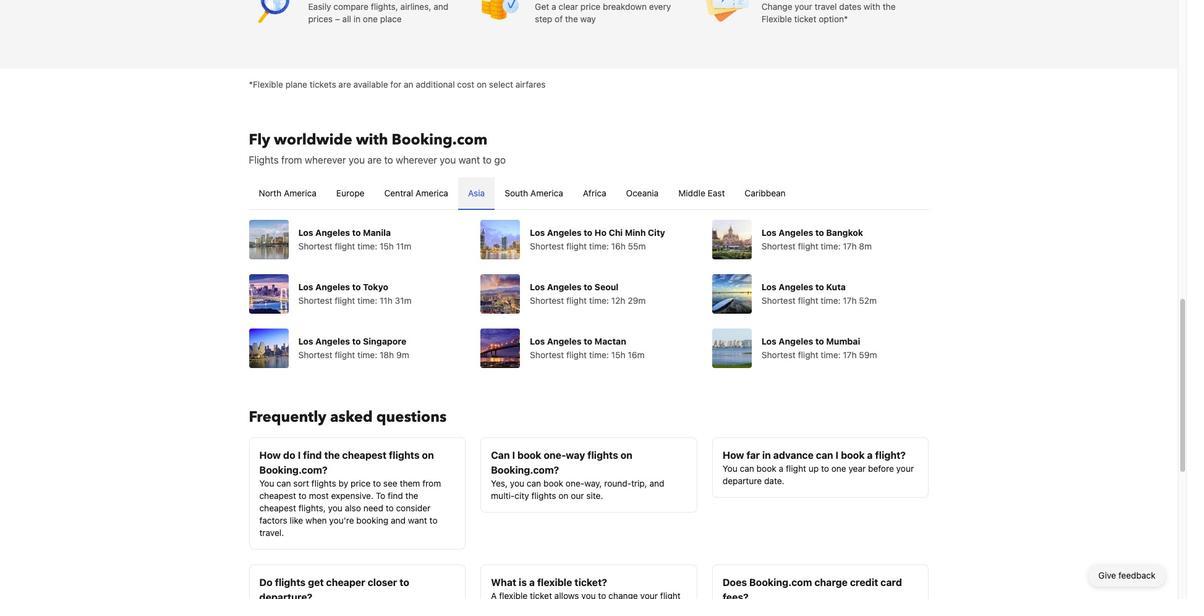 Task type: vqa. For each thing, say whether or not it's contained in the screenshot.
17h
yes



Task type: locate. For each thing, give the bounding box(es) containing it.
angeles for mactan
[[547, 336, 582, 347]]

0 horizontal spatial america
[[284, 188, 317, 198]]

your
[[795, 1, 813, 11], [897, 464, 914, 474]]

to inside los angeles to mumbai shortest flight time: 17h 59m
[[816, 336, 824, 347]]

time: down tokyo
[[358, 295, 377, 306]]

time: down ho on the top
[[589, 241, 609, 251]]

time: for los angeles to manila shortest flight time: 15h 11m
[[358, 241, 377, 251]]

on left our
[[559, 491, 569, 501]]

shortest right los angeles to kuta image
[[762, 295, 796, 306]]

*flexible plane tickets are available for an additional cost on select airfares
[[249, 79, 546, 89]]

0 vertical spatial from
[[281, 154, 302, 165]]

0 vertical spatial flights,
[[371, 1, 398, 11]]

0 horizontal spatial how
[[259, 450, 281, 461]]

price right clear
[[581, 1, 601, 11]]

how
[[259, 450, 281, 461], [723, 450, 744, 461]]

0 horizontal spatial your
[[795, 1, 813, 11]]

tab list
[[249, 177, 929, 211]]

17h down the bangkok at the top
[[843, 241, 857, 251]]

shortest right los angeles to manila image
[[298, 241, 332, 251]]

to right the up
[[821, 464, 829, 474]]

los angeles to mactan image
[[481, 329, 520, 368]]

1 horizontal spatial in
[[762, 450, 771, 461]]

time: for los angeles to tokyo shortest flight time: 11h 31m
[[358, 295, 377, 306]]

north america
[[259, 188, 317, 198]]

bangkok
[[826, 227, 863, 238]]

los inside the los angeles to manila shortest flight time: 15h 11m
[[298, 227, 313, 238]]

you for how do i find the cheapest flights on booking.com?
[[259, 478, 274, 489]]

0 horizontal spatial in
[[354, 13, 361, 24]]

with
[[864, 1, 881, 11], [356, 130, 388, 150]]

can up city
[[527, 478, 541, 489]]

17h left the 52m
[[843, 295, 857, 306]]

from
[[281, 154, 302, 165], [423, 478, 441, 489]]

flight inside los angeles to ho chi minh city shortest flight time: 16h 55m
[[566, 241, 587, 251]]

1 vertical spatial way
[[566, 450, 585, 461]]

time: for los angeles to bangkok shortest flight time: 17h 8m
[[821, 241, 841, 251]]

flight inside los angeles to mumbai shortest flight time: 17h 59m
[[798, 350, 819, 360]]

time: inside los angeles to mumbai shortest flight time: 17h 59m
[[821, 350, 841, 360]]

can
[[816, 450, 833, 461], [740, 464, 754, 474], [277, 478, 291, 489], [527, 478, 541, 489]]

cost
[[457, 79, 475, 89]]

consider
[[396, 503, 431, 514]]

los for los angeles to ho chi minh city shortest flight time: 16h 55m
[[530, 227, 545, 238]]

shortest inside los angeles to seoul shortest flight time: 12h 29m
[[530, 295, 564, 306]]

los inside los angeles to kuta shortest flight time: 17h 52m
[[762, 282, 777, 292]]

time: inside los angeles to kuta shortest flight time: 17h 52m
[[821, 295, 841, 306]]

shortest right los angeles to singapore image
[[298, 350, 332, 360]]

in right far
[[762, 450, 771, 461]]

0 vertical spatial cheapest
[[342, 450, 387, 461]]

1 vertical spatial booking.com
[[750, 577, 812, 588]]

0 vertical spatial are
[[339, 79, 351, 89]]

shortest inside los angeles to tokyo shortest flight time: 11h 31m
[[298, 295, 332, 306]]

0 horizontal spatial from
[[281, 154, 302, 165]]

15h
[[380, 241, 394, 251], [611, 350, 626, 360]]

0 vertical spatial way
[[580, 13, 596, 24]]

expensive.
[[331, 491, 374, 501]]

factors
[[259, 515, 287, 526]]

you
[[349, 154, 365, 165], [440, 154, 456, 165], [510, 478, 525, 489], [328, 503, 343, 514]]

shortest inside los angeles to bangkok shortest flight time: 17h 8m
[[762, 241, 796, 251]]

shortest for los angeles to mactan shortest flight time: 15h 16m
[[530, 350, 564, 360]]

travel
[[815, 1, 837, 11]]

17h down "mumbai"
[[843, 350, 857, 360]]

is
[[519, 577, 527, 588]]

the
[[883, 1, 896, 11], [565, 13, 578, 24], [324, 450, 340, 461], [405, 491, 418, 501]]

to inside the los angeles to manila shortest flight time: 15h 11m
[[352, 227, 361, 238]]

los for los angeles to seoul shortest flight time: 12h 29m
[[530, 282, 545, 292]]

1 vertical spatial from
[[423, 478, 441, 489]]

2 i from the left
[[512, 450, 515, 461]]

1 horizontal spatial 15h
[[611, 350, 626, 360]]

1 horizontal spatial one
[[832, 464, 846, 474]]

price up expensive.
[[351, 478, 371, 489]]

get a clear price breakdown every step of the way
[[535, 1, 671, 24]]

0 horizontal spatial find
[[303, 450, 322, 461]]

shortest for los angeles to singapore shortest flight time: 18h 9m
[[298, 350, 332, 360]]

17h inside los angeles to mumbai shortest flight time: 17h 59m
[[843, 350, 857, 360]]

1 america from the left
[[284, 188, 317, 198]]

to left kuta
[[816, 282, 824, 292]]

one left "place"
[[363, 13, 378, 24]]

los right los angeles to tokyo image
[[298, 282, 313, 292]]

way
[[580, 13, 596, 24], [566, 450, 585, 461]]

0 vertical spatial in
[[354, 13, 361, 24]]

flight inside los angeles to mactan shortest flight time: 15h 16m
[[566, 350, 587, 360]]

time: down mactan
[[589, 350, 609, 360]]

los inside los angeles to tokyo shortest flight time: 11h 31m
[[298, 282, 313, 292]]

0 vertical spatial 15h
[[380, 241, 394, 251]]

0 horizontal spatial want
[[408, 515, 427, 526]]

time: down seoul
[[589, 295, 609, 306]]

angeles for ho
[[547, 227, 582, 238]]

and right airlines,
[[434, 1, 449, 11]]

1 horizontal spatial and
[[434, 1, 449, 11]]

1 vertical spatial your
[[897, 464, 914, 474]]

multi-
[[491, 491, 515, 501]]

los for los angeles to bangkok shortest flight time: 17h 8m
[[762, 227, 777, 238]]

los inside los angeles to bangkok shortest flight time: 17h 8m
[[762, 227, 777, 238]]

frequently
[[249, 407, 327, 428]]

north
[[259, 188, 282, 198]]

with down available
[[356, 130, 388, 150]]

1 horizontal spatial from
[[423, 478, 441, 489]]

1 horizontal spatial i
[[512, 450, 515, 461]]

can i book one-way flights on booking.com? yes, you can book one-way, round-trip, and multi-city flights on our site.
[[491, 450, 665, 501]]

1 horizontal spatial your
[[897, 464, 914, 474]]

way up way,
[[566, 450, 585, 461]]

breakdown
[[603, 1, 647, 11]]

0 horizontal spatial with
[[356, 130, 388, 150]]

want down consider
[[408, 515, 427, 526]]

angeles inside los angeles to ho chi minh city shortest flight time: 16h 55m
[[547, 227, 582, 238]]

angeles
[[315, 227, 350, 238], [547, 227, 582, 238], [779, 227, 813, 238], [315, 282, 350, 292], [547, 282, 582, 292], [779, 282, 813, 292], [315, 336, 350, 347], [547, 336, 582, 347], [779, 336, 813, 347]]

los right los angeles to bangkok image
[[762, 227, 777, 238]]

frequently asked questions
[[249, 407, 447, 428]]

flight inside los angeles to seoul shortest flight time: 12h 29m
[[566, 295, 587, 306]]

flight left 11h at the left of the page
[[335, 295, 355, 306]]

los right los angeles to mumbai image
[[762, 336, 777, 347]]

1 vertical spatial are
[[368, 154, 382, 165]]

17h inside los angeles to bangkok shortest flight time: 17h 8m
[[843, 241, 857, 251]]

does
[[723, 577, 747, 588]]

los right los angeles to seoul image
[[530, 282, 545, 292]]

1 vertical spatial one-
[[566, 478, 585, 489]]

departure
[[723, 476, 762, 486]]

are
[[339, 79, 351, 89], [368, 154, 382, 165]]

15h inside the los angeles to manila shortest flight time: 15h 11m
[[380, 241, 394, 251]]

shortest inside los angeles to mumbai shortest flight time: 17h 59m
[[762, 350, 796, 360]]

booking
[[356, 515, 389, 526]]

1 horizontal spatial are
[[368, 154, 382, 165]]

to left "mumbai"
[[816, 336, 824, 347]]

15h down manila
[[380, 241, 394, 251]]

way inside get a clear price breakdown every step of the way
[[580, 13, 596, 24]]

0 horizontal spatial and
[[391, 515, 406, 526]]

1 horizontal spatial find
[[388, 491, 403, 501]]

to left the bangkok at the top
[[816, 227, 824, 238]]

*flexible
[[249, 79, 283, 89]]

1 horizontal spatial booking.com?
[[491, 465, 559, 476]]

want inside how do i find the cheapest flights on booking.com? you can sort flights by price to see them from cheapest to most expensive. to find the cheapest flights, you also need to consider factors like when you're booking and want to travel.
[[408, 515, 427, 526]]

america inside button
[[284, 188, 317, 198]]

1 how from the left
[[259, 450, 281, 461]]

city
[[648, 227, 665, 238]]

want left go
[[459, 154, 480, 165]]

los inside los angeles to seoul shortest flight time: 12h 29m
[[530, 282, 545, 292]]

17h inside los angeles to kuta shortest flight time: 17h 52m
[[843, 295, 857, 306]]

america right "central"
[[416, 188, 448, 198]]

flight inside the los angeles to manila shortest flight time: 15h 11m
[[335, 241, 355, 251]]

1 horizontal spatial america
[[416, 188, 448, 198]]

you up europe
[[349, 154, 365, 165]]

59m
[[859, 350, 877, 360]]

i right the do
[[298, 450, 301, 461]]

1 horizontal spatial with
[[864, 1, 881, 11]]

angeles inside los angeles to bangkok shortest flight time: 17h 8m
[[779, 227, 813, 238]]

central america
[[384, 188, 448, 198]]

2 horizontal spatial and
[[650, 478, 665, 489]]

3 17h from the top
[[843, 350, 857, 360]]

to inside do flights get cheaper closer to departure?
[[400, 577, 409, 588]]

0 horizontal spatial you
[[259, 478, 274, 489]]

one inside how far in advance can i book a flight? you can book a flight up to one year before your departure date.
[[832, 464, 846, 474]]

time: for los angeles to seoul shortest flight time: 12h 29m
[[589, 295, 609, 306]]

angeles left 'singapore'
[[315, 336, 350, 347]]

los angeles to bangkok image
[[712, 220, 752, 259]]

0 horizontal spatial wherever
[[305, 154, 346, 165]]

shortest inside the los angeles to manila shortest flight time: 15h 11m
[[298, 241, 332, 251]]

and inside how do i find the cheapest flights on booking.com? you can sort flights by price to see them from cheapest to most expensive. to find the cheapest flights, you also need to consider factors like when you're booking and want to travel.
[[391, 515, 406, 526]]

–
[[335, 13, 340, 24]]

to left 'singapore'
[[352, 336, 361, 347]]

0 vertical spatial booking.com
[[392, 130, 488, 150]]

of
[[555, 13, 563, 24]]

1 vertical spatial in
[[762, 450, 771, 461]]

a right the is
[[529, 577, 535, 588]]

to left manila
[[352, 227, 361, 238]]

flights, up the when
[[299, 503, 326, 514]]

3 america from the left
[[531, 188, 563, 198]]

2 america from the left
[[416, 188, 448, 198]]

flight for los angeles to bangkok shortest flight time: 17h 8m
[[798, 241, 819, 251]]

1 vertical spatial find
[[388, 491, 403, 501]]

time: inside los angeles to mactan shortest flight time: 15h 16m
[[589, 350, 609, 360]]

booking.com? up city
[[491, 465, 559, 476]]

los right los angeles to mactan "image"
[[530, 336, 545, 347]]

flights up departure?
[[275, 577, 306, 588]]

shortest inside los angeles to kuta shortest flight time: 17h 52m
[[762, 295, 796, 306]]

to right closer
[[400, 577, 409, 588]]

you up you're
[[328, 503, 343, 514]]

1 booking.com? from the left
[[259, 465, 328, 476]]

1 horizontal spatial want
[[459, 154, 480, 165]]

los angeles to mumbai image
[[712, 329, 752, 368]]

you left sort
[[259, 478, 274, 489]]

cheapest
[[342, 450, 387, 461], [259, 491, 296, 501], [259, 503, 296, 514]]

flight inside how far in advance can i book a flight? you can book a flight up to one year before your departure date.
[[786, 464, 806, 474]]

31m
[[395, 295, 412, 306]]

one left the year
[[832, 464, 846, 474]]

how inside how far in advance can i book a flight? you can book a flight up to one year before your departure date.
[[723, 450, 744, 461]]

america right north
[[284, 188, 317, 198]]

flight up los angeles to tokyo shortest flight time: 11h 31m
[[335, 241, 355, 251]]

2 booking.com? from the left
[[491, 465, 559, 476]]

angeles inside the los angeles to manila shortest flight time: 15h 11m
[[315, 227, 350, 238]]

south america
[[505, 188, 563, 198]]

our
[[571, 491, 584, 501]]

angeles inside los angeles to mumbai shortest flight time: 17h 59m
[[779, 336, 813, 347]]

0 horizontal spatial one
[[363, 13, 378, 24]]

select
[[489, 79, 513, 89]]

0 vertical spatial and
[[434, 1, 449, 11]]

shortest inside los angeles to mactan shortest flight time: 15h 16m
[[530, 350, 564, 360]]

2 vertical spatial and
[[391, 515, 406, 526]]

yes,
[[491, 478, 508, 489]]

how left far
[[723, 450, 744, 461]]

to inside los angeles to mactan shortest flight time: 15h 16m
[[584, 336, 593, 347]]

and right trip,
[[650, 478, 665, 489]]

1 vertical spatial price
[[351, 478, 371, 489]]

0 vertical spatial your
[[795, 1, 813, 11]]

airlines,
[[401, 1, 431, 11]]

0 horizontal spatial price
[[351, 478, 371, 489]]

time: down manila
[[358, 241, 377, 251]]

flight inside los angeles to tokyo shortest flight time: 11h 31m
[[335, 295, 355, 306]]

central america button
[[374, 177, 458, 209]]

wherever up central america
[[396, 154, 437, 165]]

asia
[[468, 188, 485, 198]]

how for how do i find the cheapest flights on booking.com?
[[259, 450, 281, 461]]

change
[[762, 1, 793, 11]]

angeles inside los angeles to mactan shortest flight time: 15h 16m
[[547, 336, 582, 347]]

can left sort
[[277, 478, 291, 489]]

you up city
[[510, 478, 525, 489]]

18h
[[380, 350, 394, 360]]

with right dates on the right top
[[864, 1, 881, 11]]

way inside the can i book one-way flights on booking.com? yes, you can book one-way, round-trip, and multi-city flights on our site.
[[566, 450, 585, 461]]

17h for 59m
[[843, 350, 857, 360]]

2 17h from the top
[[843, 295, 857, 306]]

0 horizontal spatial booking.com?
[[259, 465, 328, 476]]

a
[[552, 1, 556, 11], [867, 450, 873, 461], [779, 464, 784, 474], [529, 577, 535, 588]]

you up central america
[[440, 154, 456, 165]]

you inside how do i find the cheapest flights on booking.com? you can sort flights by price to see them from cheapest to most expensive. to find the cheapest flights, you also need to consider factors like when you're booking and want to travel.
[[259, 478, 274, 489]]

los inside los angeles to mumbai shortest flight time: 17h 59m
[[762, 336, 777, 347]]

2 horizontal spatial america
[[531, 188, 563, 198]]

south america button
[[495, 177, 573, 209]]

angeles for bangkok
[[779, 227, 813, 238]]

flight left 16h
[[566, 241, 587, 251]]

16m
[[628, 350, 645, 360]]

1 vertical spatial you
[[259, 478, 274, 489]]

1 horizontal spatial wherever
[[396, 154, 437, 165]]

on right the cost
[[477, 79, 487, 89]]

0 vertical spatial want
[[459, 154, 480, 165]]

0 vertical spatial price
[[581, 1, 601, 11]]

in inside how far in advance can i book a flight? you can book a flight up to one year before your departure date.
[[762, 450, 771, 461]]

1 vertical spatial one
[[832, 464, 846, 474]]

book up the year
[[841, 450, 865, 461]]

what is a flexible ticket?
[[491, 577, 607, 588]]

los angeles to ho chi minh city image
[[481, 220, 520, 259]]

los inside los angeles to ho chi minh city shortest flight time: 16h 55m
[[530, 227, 545, 238]]

2 vertical spatial 17h
[[843, 350, 857, 360]]

15h inside los angeles to mactan shortest flight time: 15h 16m
[[611, 350, 626, 360]]

0 horizontal spatial 15h
[[380, 241, 394, 251]]

america inside button
[[531, 188, 563, 198]]

flight left the 12h
[[566, 295, 587, 306]]

angeles inside los angeles to singapore shortest flight time: 18h 9m
[[315, 336, 350, 347]]

0 vertical spatial with
[[864, 1, 881, 11]]

angeles left tokyo
[[315, 282, 350, 292]]

0 vertical spatial one
[[363, 13, 378, 24]]

2 how from the left
[[723, 450, 744, 461]]

flights inside do flights get cheaper closer to departure?
[[275, 577, 306, 588]]

you for how far in advance can i book a flight?
[[723, 464, 738, 474]]

1 horizontal spatial booking.com
[[750, 577, 812, 588]]

los for los angeles to manila shortest flight time: 15h 11m
[[298, 227, 313, 238]]

to inside los angeles to ho chi minh city shortest flight time: 16h 55m
[[584, 227, 593, 238]]

the right dates on the right top
[[883, 1, 896, 11]]

time: inside the los angeles to manila shortest flight time: 15h 11m
[[358, 241, 377, 251]]

in inside easily compare flights, airlines, and prices – all in one place
[[354, 13, 361, 24]]

shortest for los angeles to tokyo shortest flight time: 11h 31m
[[298, 295, 332, 306]]

angeles inside los angeles to tokyo shortest flight time: 11h 31m
[[315, 282, 350, 292]]

1 horizontal spatial how
[[723, 450, 744, 461]]

how inside how do i find the cheapest flights on booking.com? you can sort flights by price to see them from cheapest to most expensive. to find the cheapest flights, you also need to consider factors like when you're booking and want to travel.
[[259, 450, 281, 461]]

2 vertical spatial cheapest
[[259, 503, 296, 514]]

africa
[[583, 188, 606, 198]]

0 vertical spatial you
[[723, 464, 738, 474]]

1 horizontal spatial flights,
[[371, 1, 398, 11]]

america inside "button"
[[416, 188, 448, 198]]

your inside change your travel dates with the flexible ticket option*
[[795, 1, 813, 11]]

3 i from the left
[[836, 450, 839, 461]]

flight inside los angeles to kuta shortest flight time: 17h 52m
[[798, 295, 819, 306]]

to left mactan
[[584, 336, 593, 347]]

0 horizontal spatial booking.com
[[392, 130, 488, 150]]

can inside how do i find the cheapest flights on booking.com? you can sort flights by price to see them from cheapest to most expensive. to find the cheapest flights, you also need to consider factors like when you're booking and want to travel.
[[277, 478, 291, 489]]

your down flight?
[[897, 464, 914, 474]]

los for los angeles to singapore shortest flight time: 18h 9m
[[298, 336, 313, 347]]

price inside how do i find the cheapest flights on booking.com? you can sort flights by price to see them from cheapest to most expensive. to find the cheapest flights, you also need to consider factors like when you're booking and want to travel.
[[351, 478, 371, 489]]

9m
[[396, 350, 409, 360]]

the down clear
[[565, 13, 578, 24]]

one- up our
[[566, 478, 585, 489]]

how left the do
[[259, 450, 281, 461]]

1 vertical spatial want
[[408, 515, 427, 526]]

booking.com
[[392, 130, 488, 150], [750, 577, 812, 588]]

1 i from the left
[[298, 450, 301, 461]]

flights up way,
[[588, 450, 618, 461]]

angeles inside los angeles to kuta shortest flight time: 17h 52m
[[779, 282, 813, 292]]

flight left 59m
[[798, 350, 819, 360]]

1 vertical spatial with
[[356, 130, 388, 150]]

you inside how far in advance can i book a flight? you can book a flight up to one year before your departure date.
[[723, 464, 738, 474]]

like
[[290, 515, 303, 526]]

flight inside los angeles to bangkok shortest flight time: 17h 8m
[[798, 241, 819, 251]]

shortest right los angeles to mumbai image
[[762, 350, 796, 360]]

time: for los angeles to mumbai shortest flight time: 17h 59m
[[821, 350, 841, 360]]

go
[[494, 154, 506, 165]]

los inside los angeles to singapore shortest flight time: 18h 9m
[[298, 336, 313, 347]]

1 vertical spatial 15h
[[611, 350, 626, 360]]

1 vertical spatial 17h
[[843, 295, 857, 306]]

1 17h from the top
[[843, 241, 857, 251]]

0 horizontal spatial i
[[298, 450, 301, 461]]

time: inside los angeles to seoul shortest flight time: 12h 29m
[[589, 295, 609, 306]]

way right of
[[580, 13, 596, 24]]

1 vertical spatial and
[[650, 478, 665, 489]]

time: down the bangkok at the top
[[821, 241, 841, 251]]

can
[[491, 450, 510, 461]]

time: down "mumbai"
[[821, 350, 841, 360]]

time: for los angeles to singapore shortest flight time: 18h 9m
[[358, 350, 377, 360]]

angeles inside los angeles to seoul shortest flight time: 12h 29m
[[547, 282, 582, 292]]

flight up los angeles to mumbai shortest flight time: 17h 59m
[[798, 295, 819, 306]]

on down questions
[[422, 450, 434, 461]]

easily
[[308, 1, 331, 11]]

you inside how do i find the cheapest flights on booking.com? you can sort flights by price to see them from cheapest to most expensive. to find the cheapest flights, you also need to consider factors like when you're booking and want to travel.
[[328, 503, 343, 514]]

time: inside los angeles to bangkok shortest flight time: 17h 8m
[[821, 241, 841, 251]]

option*
[[819, 13, 848, 24]]

card
[[881, 577, 902, 588]]

2 horizontal spatial i
[[836, 450, 839, 461]]

shortest right los angeles to bangkok image
[[762, 241, 796, 251]]

0 horizontal spatial flights,
[[299, 503, 326, 514]]

to left tokyo
[[352, 282, 361, 292]]

i
[[298, 450, 301, 461], [512, 450, 515, 461], [836, 450, 839, 461]]

to down sort
[[299, 491, 307, 501]]

flight inside los angeles to singapore shortest flight time: 18h 9m
[[335, 350, 355, 360]]

los for los angeles to mumbai shortest flight time: 17h 59m
[[762, 336, 777, 347]]

step
[[535, 13, 552, 24]]

in right the all
[[354, 13, 361, 24]]

to up to
[[373, 478, 381, 489]]

time: inside los angeles to tokyo shortest flight time: 11h 31m
[[358, 295, 377, 306]]

angeles down europe button
[[315, 227, 350, 238]]

15h down mactan
[[611, 350, 626, 360]]

1 vertical spatial flights,
[[299, 503, 326, 514]]

0 horizontal spatial are
[[339, 79, 351, 89]]

shortest right los angeles to seoul image
[[530, 295, 564, 306]]

flights right city
[[532, 491, 556, 501]]

los right los angeles to kuta image
[[762, 282, 777, 292]]

with inside change your travel dates with the flexible ticket option*
[[864, 1, 881, 11]]

to left seoul
[[584, 282, 593, 292]]

0 vertical spatial find
[[303, 450, 322, 461]]

1 horizontal spatial price
[[581, 1, 601, 11]]

0 vertical spatial 17h
[[843, 241, 857, 251]]

1 horizontal spatial you
[[723, 464, 738, 474]]

flight for los angeles to singapore shortest flight time: 18h 9m
[[335, 350, 355, 360]]

los right los angeles to manila image
[[298, 227, 313, 238]]

flight down advance on the bottom right of page
[[786, 464, 806, 474]]



Task type: describe. For each thing, give the bounding box(es) containing it.
dates
[[839, 1, 862, 11]]

are inside fly worldwide with booking.com flights from wherever you are to wherever you want to go
[[368, 154, 382, 165]]

minh
[[625, 227, 646, 238]]

every
[[649, 1, 671, 11]]

give
[[1099, 571, 1117, 581]]

los for los angeles to mactan shortest flight time: 15h 16m
[[530, 336, 545, 347]]

trip,
[[631, 478, 647, 489]]

i inside the can i book one-way flights on booking.com? yes, you can book one-way, round-trip, and multi-city flights on our site.
[[512, 450, 515, 461]]

from inside fly worldwide with booking.com flights from wherever you are to wherever you want to go
[[281, 154, 302, 165]]

do
[[259, 577, 273, 588]]

plane
[[286, 79, 307, 89]]

your inside how far in advance can i book a flight? you can book a flight up to one year before your departure date.
[[897, 464, 914, 474]]

15h for manila
[[380, 241, 394, 251]]

fly
[[249, 130, 270, 150]]

angeles for seoul
[[547, 282, 582, 292]]

to down consider
[[430, 515, 438, 526]]

to inside los angeles to seoul shortest flight time: 12h 29m
[[584, 282, 593, 292]]

oceania button
[[616, 177, 669, 209]]

change your travel dates with the flexible ticket option*
[[762, 1, 896, 24]]

give feedback
[[1099, 571, 1156, 581]]

how far in advance can i book a flight? you can book a flight up to one year before your departure date.
[[723, 450, 914, 486]]

year
[[849, 464, 866, 474]]

flight for los angeles to seoul shortest flight time: 12h 29m
[[566, 295, 587, 306]]

15h for mactan
[[611, 350, 626, 360]]

a inside get a clear price breakdown every step of the way
[[552, 1, 556, 11]]

can for booking.com?
[[527, 478, 541, 489]]

by
[[339, 478, 348, 489]]

a up date.
[[779, 464, 784, 474]]

los angeles to mumbai shortest flight time: 17h 59m
[[762, 336, 877, 360]]

52m
[[859, 295, 877, 306]]

los angeles to singapore shortest flight time: 18h 9m
[[298, 336, 409, 360]]

flights
[[249, 154, 279, 165]]

flight for los angeles to tokyo shortest flight time: 11h 31m
[[335, 295, 355, 306]]

17h for 52m
[[843, 295, 857, 306]]

to inside los angeles to tokyo shortest flight time: 11h 31m
[[352, 282, 361, 292]]

2 wherever from the left
[[396, 154, 437, 165]]

a up before
[[867, 450, 873, 461]]

also
[[345, 503, 361, 514]]

to inside how far in advance can i book a flight? you can book a flight up to one year before your departure date.
[[821, 464, 829, 474]]

angeles for tokyo
[[315, 282, 350, 292]]

caribbean button
[[735, 177, 796, 209]]

want inside fly worldwide with booking.com flights from wherever you are to wherever you want to go
[[459, 154, 480, 165]]

angeles for mumbai
[[779, 336, 813, 347]]

i inside how do i find the cheapest flights on booking.com? you can sort flights by price to see them from cheapest to most expensive. to find the cheapest flights, you also need to consider factors like when you're booking and want to travel.
[[298, 450, 301, 461]]

credit
[[850, 577, 878, 588]]

to left go
[[483, 154, 492, 165]]

and inside easily compare flights, airlines, and prices – all in one place
[[434, 1, 449, 11]]

angeles for kuta
[[779, 282, 813, 292]]

asia button
[[458, 177, 495, 209]]

can for on
[[277, 478, 291, 489]]

angeles for manila
[[315, 227, 350, 238]]

flight for los angeles to mactan shortest flight time: 15h 16m
[[566, 350, 587, 360]]

time: for los angeles to kuta shortest flight time: 17h 52m
[[821, 295, 841, 306]]

chi
[[609, 227, 623, 238]]

the up by
[[324, 450, 340, 461]]

1 vertical spatial cheapest
[[259, 491, 296, 501]]

booking.com inside fly worldwide with booking.com flights from wherever you are to wherever you want to go
[[392, 130, 488, 150]]

easily compare flights, airlines, and prices – all in one place
[[308, 1, 449, 24]]

date.
[[764, 476, 785, 486]]

booking.com inside does booking.com charge credit card fees?
[[750, 577, 812, 588]]

shortest for los angeles to seoul shortest flight time: 12h 29m
[[530, 295, 564, 306]]

price inside get a clear price breakdown every step of the way
[[581, 1, 601, 11]]

booking.com? inside how do i find the cheapest flights on booking.com? you can sort flights by price to see them from cheapest to most expensive. to find the cheapest flights, you also need to consider factors like when you're booking and want to travel.
[[259, 465, 328, 476]]

europe button
[[326, 177, 374, 209]]

flight for los angeles to kuta shortest flight time: 17h 52m
[[798, 295, 819, 306]]

the inside get a clear price breakdown every step of the way
[[565, 13, 578, 24]]

an
[[404, 79, 414, 89]]

from inside how do i find the cheapest flights on booking.com? you can sort flights by price to see them from cheapest to most expensive. to find the cheapest flights, you also need to consider factors like when you're booking and want to travel.
[[423, 478, 441, 489]]

south
[[505, 188, 528, 198]]

way,
[[585, 478, 602, 489]]

mactan
[[595, 336, 626, 347]]

55m
[[628, 241, 646, 251]]

29m
[[628, 295, 646, 306]]

shortest for los angeles to mumbai shortest flight time: 17h 59m
[[762, 350, 796, 360]]

clear
[[559, 1, 578, 11]]

you're
[[329, 515, 354, 526]]

angeles for singapore
[[315, 336, 350, 347]]

to up "central"
[[384, 154, 393, 165]]

oceania
[[626, 188, 659, 198]]

the up consider
[[405, 491, 418, 501]]

flexible
[[537, 577, 572, 588]]

do flights get cheaper closer to departure?
[[259, 577, 409, 600]]

16h
[[611, 241, 626, 251]]

flights, inside how do i find the cheapest flights on booking.com? you can sort flights by price to see them from cheapest to most expensive. to find the cheapest flights, you also need to consider factors like when you're booking and want to travel.
[[299, 503, 326, 514]]

los angeles to manila image
[[249, 220, 289, 259]]

shortest for los angeles to kuta shortest flight time: 17h 52m
[[762, 295, 796, 306]]

caribbean
[[745, 188, 786, 198]]

the inside change your travel dates with the flexible ticket option*
[[883, 1, 896, 11]]

with inside fly worldwide with booking.com flights from wherever you are to wherever you want to go
[[356, 130, 388, 150]]

central
[[384, 188, 413, 198]]

departure?
[[259, 592, 313, 600]]

seoul
[[595, 282, 619, 292]]

los angeles to tokyo image
[[249, 274, 289, 314]]

one inside easily compare flights, airlines, and prices – all in one place
[[363, 13, 378, 24]]

kuta
[[826, 282, 846, 292]]

to right the need
[[386, 503, 394, 514]]

how for how far in advance can i book a flight?
[[723, 450, 744, 461]]

do
[[283, 450, 295, 461]]

los for los angeles to kuta shortest flight time: 17h 52m
[[762, 282, 777, 292]]

america for north america
[[284, 188, 317, 198]]

asked
[[330, 407, 373, 428]]

ticket
[[794, 13, 817, 24]]

los angeles to ho chi minh city shortest flight time: 16h 55m
[[530, 227, 665, 251]]

america for central america
[[416, 188, 448, 198]]

shortest inside los angeles to ho chi minh city shortest flight time: 16h 55m
[[530, 241, 564, 251]]

europe
[[336, 188, 365, 198]]

flexible
[[762, 13, 792, 24]]

need
[[364, 503, 383, 514]]

available
[[354, 79, 388, 89]]

up
[[809, 464, 819, 474]]

additional
[[416, 79, 455, 89]]

tokyo
[[363, 282, 388, 292]]

can up the up
[[816, 450, 833, 461]]

flight?
[[875, 450, 906, 461]]

ho
[[595, 227, 607, 238]]

get
[[535, 1, 549, 11]]

los angeles to singapore image
[[249, 329, 289, 368]]

africa button
[[573, 177, 616, 209]]

what
[[491, 577, 517, 588]]

los angeles to seoul image
[[481, 274, 520, 314]]

on inside how do i find the cheapest flights on booking.com? you can sort flights by price to see them from cheapest to most expensive. to find the cheapest flights, you also need to consider factors like when you're booking and want to travel.
[[422, 450, 434, 461]]

closer
[[368, 577, 397, 588]]

east
[[708, 188, 725, 198]]

manila
[[363, 227, 391, 238]]

can for a
[[740, 464, 754, 474]]

los for los angeles to tokyo shortest flight time: 11h 31m
[[298, 282, 313, 292]]

shortest for los angeles to bangkok shortest flight time: 17h 8m
[[762, 241, 796, 251]]

i inside how far in advance can i book a flight? you can book a flight up to one year before your departure date.
[[836, 450, 839, 461]]

los angeles to mactan shortest flight time: 15h 16m
[[530, 336, 645, 360]]

1 wherever from the left
[[305, 154, 346, 165]]

shortest for los angeles to manila shortest flight time: 15h 11m
[[298, 241, 332, 251]]

to inside los angeles to singapore shortest flight time: 18h 9m
[[352, 336, 361, 347]]

los angeles to kuta image
[[712, 274, 752, 314]]

worldwide
[[274, 130, 352, 150]]

questions
[[377, 407, 447, 428]]

feedback
[[1119, 571, 1156, 581]]

booking.com? inside the can i book one-way flights on booking.com? yes, you can book one-way, round-trip, and multi-city flights on our site.
[[491, 465, 559, 476]]

for
[[390, 79, 402, 89]]

flights, inside easily compare flights, airlines, and prices – all in one place
[[371, 1, 398, 11]]

time: for los angeles to mactan shortest flight time: 15h 16m
[[589, 350, 609, 360]]

flight for los angeles to mumbai shortest flight time: 17h 59m
[[798, 350, 819, 360]]

and inside the can i book one-way flights on booking.com? yes, you can book one-way, round-trip, and multi-city flights on our site.
[[650, 478, 665, 489]]

travel.
[[259, 528, 284, 538]]

book up date.
[[757, 464, 777, 474]]

to inside los angeles to kuta shortest flight time: 17h 52m
[[816, 282, 824, 292]]

north america button
[[249, 177, 326, 209]]

place
[[380, 13, 402, 24]]

america for south america
[[531, 188, 563, 198]]

to inside los angeles to bangkok shortest flight time: 17h 8m
[[816, 227, 824, 238]]

17h for 8m
[[843, 241, 857, 251]]

to
[[376, 491, 385, 501]]

all
[[342, 13, 351, 24]]

on up round- on the bottom of page
[[621, 450, 633, 461]]

12h
[[611, 295, 626, 306]]

flights up them
[[389, 450, 420, 461]]

middle east button
[[669, 177, 735, 209]]

11m
[[396, 241, 412, 251]]

flight for los angeles to manila shortest flight time: 15h 11m
[[335, 241, 355, 251]]

singapore
[[363, 336, 407, 347]]

tab list containing north america
[[249, 177, 929, 211]]

flights up 'most'
[[312, 478, 336, 489]]

0 vertical spatial one-
[[544, 450, 566, 461]]

fly worldwide with booking.com flights from wherever you are to wherever you want to go
[[249, 130, 506, 165]]

site.
[[587, 491, 603, 501]]

you inside the can i book one-way flights on booking.com? yes, you can book one-way, round-trip, and multi-city flights on our site.
[[510, 478, 525, 489]]

most
[[309, 491, 329, 501]]

book left way,
[[544, 478, 564, 489]]

8m
[[859, 241, 872, 251]]

how do i find the cheapest flights on booking.com? you can sort flights by price to see them from cheapest to most expensive. to find the cheapest flights, you also need to consider factors like when you're booking and want to travel.
[[259, 450, 441, 538]]

cheaper
[[326, 577, 365, 588]]

time: inside los angeles to ho chi minh city shortest flight time: 16h 55m
[[589, 241, 609, 251]]

book right can
[[518, 450, 542, 461]]



